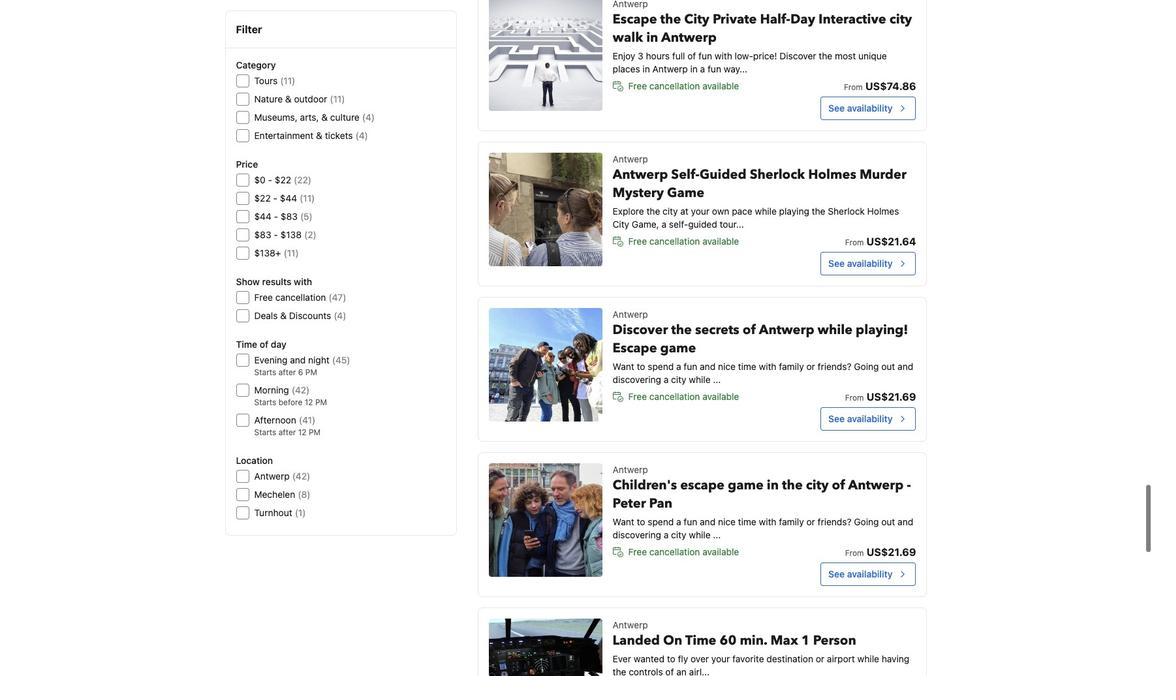 Task type: describe. For each thing, give the bounding box(es) containing it.
fly
[[678, 653, 688, 665]]

a inside antwerp antwerp self-guided sherlock holmes murder mystery game explore the city at your own pace while playing the sherlock holmes city game, a self-guided tour...
[[662, 219, 667, 230]]

afternoon (41) starts after 12 pm
[[254, 415, 321, 437]]

an
[[676, 666, 687, 676]]

after inside evening and night (45) starts after 6 pm
[[279, 368, 296, 377]]

want inside the antwerp children's escape game in the city of antwerp - peter pan want to spend a fun and nice time with family or friends? going out and discovering a city while ...
[[613, 516, 634, 527]]

$138
[[280, 229, 302, 240]]

$138+
[[254, 247, 281, 259]]

time inside the antwerp children's escape game in the city of antwerp - peter pan want to spend a fun and nice time with family or friends? going out and discovering a city while ...
[[738, 516, 756, 527]]

price!
[[753, 50, 777, 61]]

(11) down the $138
[[284, 247, 299, 259]]

self-
[[671, 166, 700, 183]]

pm for (41)
[[309, 428, 321, 437]]

cancellation for antwerp
[[649, 236, 700, 247]]

airport
[[827, 653, 855, 665]]

before
[[279, 398, 302, 407]]

city inside antwerp discover the secrets of antwerp while playing! escape game want to spend a fun and nice time with family or friends? going out and discovering a city while ...
[[671, 374, 686, 385]]

free cancellation available for city
[[628, 236, 739, 247]]

while inside antwerp landed on time 60 min. max 1 person ever wanted to fly over your favorite destination or airport while having the controls of an airl...
[[858, 653, 879, 665]]

(42) for antwerp
[[292, 471, 310, 482]]

free cancellation available for enjoy
[[628, 80, 739, 91]]

person
[[813, 632, 856, 650]]

arts,
[[300, 112, 319, 123]]

0 horizontal spatial holmes
[[808, 166, 856, 183]]

6
[[298, 368, 303, 377]]

city inside escape the city private half-day interactive city walk in antwerp enjoy 3 hours full of fun with low-price! discover the most unique places in antwerp in a fun way...
[[890, 10, 912, 28]]

hours
[[646, 50, 670, 61]]

see for murder
[[828, 258, 845, 269]]

going inside antwerp discover the secrets of antwerp while playing! escape game want to spend a fun and nice time with family or friends? going out and discovering a city while ...
[[854, 361, 879, 372]]

fun inside antwerp discover the secrets of antwerp while playing! escape game want to spend a fun and nice time with family or friends? going out and discovering a city while ...
[[684, 361, 697, 372]]

max
[[771, 632, 798, 650]]

family inside antwerp discover the secrets of antwerp while playing! escape game want to spend a fun and nice time with family or friends? going out and discovering a city while ...
[[779, 361, 804, 372]]

your inside antwerp landed on time 60 min. max 1 person ever wanted to fly over your favorite destination or airport while having the controls of an airl...
[[711, 653, 730, 665]]

escape inside escape the city private half-day interactive city walk in antwerp enjoy 3 hours full of fun with low-price! discover the most unique places in antwerp in a fun way...
[[613, 10, 657, 28]]

... inside antwerp discover the secrets of antwerp while playing! escape game want to spend a fun and nice time with family or friends? going out and discovering a city while ...
[[713, 374, 721, 385]]

fun right full
[[699, 50, 712, 61]]

(45)
[[332, 354, 350, 366]]

(47)
[[329, 292, 346, 303]]

the inside antwerp landed on time 60 min. max 1 person ever wanted to fly over your favorite destination or airport while having the controls of an airl...
[[613, 666, 626, 676]]

turnhout
[[254, 507, 292, 518]]

antwerp discover the secrets of antwerp while playing! escape game want to spend a fun and nice time with family or friends? going out and discovering a city while ...
[[613, 309, 913, 385]]

day
[[790, 10, 815, 28]]

tickets
[[325, 130, 353, 141]]

to inside the antwerp children's escape game in the city of antwerp - peter pan want to spend a fun and nice time with family or friends? going out and discovering a city while ...
[[637, 516, 645, 527]]

free cancellation (47)
[[254, 292, 346, 303]]

spend inside the antwerp children's escape game in the city of antwerp - peter pan want to spend a fun and nice time with family or friends? going out and discovering a city while ...
[[648, 516, 674, 527]]

pm inside evening and night (45) starts after 6 pm
[[305, 368, 317, 377]]

0 vertical spatial $83
[[281, 211, 298, 222]]

family inside the antwerp children's escape game in the city of antwerp - peter pan want to spend a fun and nice time with family or friends? going out and discovering a city while ...
[[779, 516, 804, 527]]

night
[[308, 354, 330, 366]]

from for city
[[845, 548, 864, 558]]

with inside the antwerp children's escape game in the city of antwerp - peter pan want to spend a fun and nice time with family or friends? going out and discovering a city while ...
[[759, 516, 777, 527]]

wanted
[[634, 653, 665, 665]]

after inside the afternoon (41) starts after 12 pm
[[279, 428, 296, 437]]

tour...
[[720, 219, 744, 230]]

show results with
[[236, 276, 312, 287]]

availability for children's escape game in the city of antwerp - peter pan
[[847, 569, 893, 580]]

antwerp antwerp self-guided sherlock holmes murder mystery game explore the city at your own pace while playing the sherlock holmes city game, a self-guided tour...
[[613, 153, 907, 230]]

free for escape the city private half-day interactive city walk in antwerp
[[628, 80, 647, 91]]

time inside antwerp discover the secrets of antwerp while playing! escape game want to spend a fun and nice time with family or friends? going out and discovering a city while ...
[[738, 361, 756, 372]]

(5)
[[300, 211, 313, 222]]

discounts
[[289, 310, 331, 321]]

way...
[[724, 63, 747, 74]]

while down secrets
[[689, 374, 711, 385]]

evening
[[254, 354, 288, 366]]

0 vertical spatial (4)
[[362, 112, 375, 123]]

ever
[[613, 653, 631, 665]]

landed on time 60 min. max 1 person image
[[489, 619, 602, 676]]

or inside antwerp discover the secrets of antwerp while playing! escape game want to spend a fun and nice time with family or friends? going out and discovering a city while ...
[[807, 361, 815, 372]]

going inside the antwerp children's escape game in the city of antwerp - peter pan want to spend a fun and nice time with family or friends? going out and discovering a city while ...
[[854, 516, 879, 527]]

escape inside antwerp discover the secrets of antwerp while playing! escape game want to spend a fun and nice time with family or friends? going out and discovering a city while ...
[[613, 339, 657, 357]]

city inside antwerp antwerp self-guided sherlock holmes murder mystery game explore the city at your own pace while playing the sherlock holmes city game, a self-guided tour...
[[613, 219, 629, 230]]

1 vertical spatial $83
[[254, 229, 271, 240]]

(41)
[[299, 415, 315, 426]]

and inside evening and night (45) starts after 6 pm
[[290, 354, 306, 366]]

1 vertical spatial sherlock
[[828, 206, 865, 217]]

mystery
[[613, 184, 664, 202]]

of inside escape the city private half-day interactive city walk in antwerp enjoy 3 hours full of fun with low-price! discover the most unique places in antwerp in a fun way...
[[688, 50, 696, 61]]

us$21.64
[[867, 236, 916, 247]]

& for discounts
[[280, 310, 287, 321]]

while inside the antwerp children's escape game in the city of antwerp - peter pan want to spend a fun and nice time with family or friends? going out and discovering a city while ...
[[689, 529, 711, 541]]

1 horizontal spatial $44
[[280, 193, 297, 204]]

out inside the antwerp children's escape game in the city of antwerp - peter pan want to spend a fun and nice time with family or friends? going out and discovering a city while ...
[[881, 516, 895, 527]]

(22)
[[294, 174, 311, 185]]

day
[[271, 339, 286, 350]]

murder
[[860, 166, 907, 183]]

friends? inside antwerp discover the secrets of antwerp while playing! escape game want to spend a fun and nice time with family or friends? going out and discovering a city while ...
[[818, 361, 852, 372]]

escape
[[680, 477, 725, 494]]

pan
[[649, 495, 672, 512]]

$44 - $83 (5)
[[254, 211, 313, 222]]

deals
[[254, 310, 278, 321]]

friends? inside the antwerp children's escape game in the city of antwerp - peter pan want to spend a fun and nice time with family or friends? going out and discovering a city while ...
[[818, 516, 852, 527]]

escape the city private half-day interactive city walk in antwerp enjoy 3 hours full of fun with low-price! discover the most unique places in antwerp in a fun way...
[[613, 10, 912, 74]]

(2)
[[304, 229, 316, 240]]

from us$21.64
[[845, 236, 916, 247]]

game inside the antwerp children's escape game in the city of antwerp - peter pan want to spend a fun and nice time with family or friends? going out and discovering a city while ...
[[728, 477, 764, 494]]

unique
[[858, 50, 887, 61]]

results
[[262, 276, 291, 287]]

60
[[720, 632, 737, 650]]

the inside antwerp discover the secrets of antwerp while playing! escape game want to spend a fun and nice time with family or friends? going out and discovering a city while ...
[[671, 321, 692, 339]]

tours (11)
[[254, 75, 295, 86]]

entertainment & tickets (4)
[[254, 130, 368, 141]]

filter
[[236, 24, 262, 35]]

enjoy
[[613, 50, 635, 61]]

- for $22
[[273, 193, 277, 204]]

0 vertical spatial $22
[[275, 174, 291, 185]]

explore
[[613, 206, 644, 217]]

- for $44
[[274, 211, 278, 222]]

free cancellation available for pan
[[628, 546, 739, 557]]

(42) for morning
[[292, 384, 310, 396]]

free for antwerp self-guided sherlock holmes murder mystery game
[[628, 236, 647, 247]]

airl...
[[689, 666, 710, 676]]

(11) up nature & outdoor (11)
[[280, 75, 295, 86]]

low-
[[735, 50, 753, 61]]

favorite
[[733, 653, 764, 665]]

while inside antwerp antwerp self-guided sherlock holmes murder mystery game explore the city at your own pace while playing the sherlock holmes city game, a self-guided tour...
[[755, 206, 777, 217]]

& for outdoor
[[285, 93, 292, 104]]

game,
[[632, 219, 659, 230]]

having
[[882, 653, 910, 665]]

antwerp children's escape game in the city of antwerp - peter pan want to spend a fun and nice time with family or friends? going out and discovering a city while ...
[[613, 464, 913, 541]]

on
[[663, 632, 682, 650]]

or inside antwerp landed on time 60 min. max 1 person ever wanted to fly over your favorite destination or airport while having the controls of an airl...
[[816, 653, 825, 665]]

from us$21.69 for children's escape game in the city of antwerp - peter pan
[[845, 546, 916, 558]]

morning (42) starts before 12 pm
[[254, 384, 327, 407]]

discovering inside the antwerp children's escape game in the city of antwerp - peter pan want to spend a fun and nice time with family or friends? going out and discovering a city while ...
[[613, 529, 661, 541]]

fun left way...
[[708, 63, 721, 74]]

$22 - $44 (11)
[[254, 193, 315, 204]]

from for murder
[[845, 238, 864, 247]]

(11) up 'culture'
[[330, 93, 345, 104]]

nice inside the antwerp children's escape game in the city of antwerp - peter pan want to spend a fun and nice time with family or friends? going out and discovering a city while ...
[[718, 516, 736, 527]]

from us$21.69 for discover the secrets of antwerp while playing! escape game
[[845, 391, 916, 403]]

city inside escape the city private half-day interactive city walk in antwerp enjoy 3 hours full of fun with low-price! discover the most unique places in antwerp in a fun way...
[[684, 10, 710, 28]]

with inside escape the city private half-day interactive city walk in antwerp enjoy 3 hours full of fun with low-price! discover the most unique places in antwerp in a fun way...
[[715, 50, 732, 61]]

controls
[[629, 666, 663, 676]]

deals & discounts (4)
[[254, 310, 346, 321]]

half-
[[760, 10, 790, 28]]

interactive
[[819, 10, 886, 28]]

culture
[[330, 112, 360, 123]]

0 horizontal spatial $44
[[254, 211, 271, 222]]

free cancellation available for to
[[628, 391, 739, 402]]

us$21.69 for discover the secrets of antwerp while playing! escape game
[[867, 391, 916, 403]]

playing!
[[856, 321, 908, 339]]

availability for antwerp self-guided sherlock holmes murder mystery game
[[847, 258, 893, 269]]

with inside antwerp discover the secrets of antwerp while playing! escape game want to spend a fun and nice time with family or friends? going out and discovering a city while ...
[[759, 361, 777, 372]]

antwerp (42)
[[254, 471, 310, 482]]

destination
[[767, 653, 813, 665]]

free for discover the secrets of antwerp while playing! escape game
[[628, 391, 647, 402]]

at
[[680, 206, 689, 217]]

private
[[713, 10, 757, 28]]



Task type: vqa. For each thing, say whether or not it's contained in the screenshot.
the Afternoon
yes



Task type: locate. For each thing, give the bounding box(es) containing it.
1 vertical spatial time
[[685, 632, 716, 650]]

3 free cancellation available from the top
[[628, 391, 739, 402]]

of
[[688, 50, 696, 61], [743, 321, 756, 339], [260, 339, 268, 350], [832, 477, 845, 494], [665, 666, 674, 676]]

1 us$21.69 from the top
[[867, 391, 916, 403]]

2 time from the top
[[738, 516, 756, 527]]

0 vertical spatial your
[[691, 206, 710, 217]]

city down explore
[[613, 219, 629, 230]]

see availability
[[828, 102, 893, 114], [828, 258, 893, 269], [828, 413, 893, 424], [828, 569, 893, 580]]

$0 - $22 (22)
[[254, 174, 311, 185]]

discover inside escape the city private half-day interactive city walk in antwerp enjoy 3 hours full of fun with low-price! discover the most unique places in antwerp in a fun way...
[[780, 50, 816, 61]]

1 from us$21.69 from the top
[[845, 391, 916, 403]]

available down way...
[[703, 80, 739, 91]]

1 availability from the top
[[847, 102, 893, 114]]

1 vertical spatial city
[[613, 219, 629, 230]]

your up the guided
[[691, 206, 710, 217]]

2 after from the top
[[279, 428, 296, 437]]

cancellation for children's
[[649, 546, 700, 557]]

after down the "afternoon"
[[279, 428, 296, 437]]

guided
[[700, 166, 747, 183]]

0 vertical spatial 12
[[305, 398, 313, 407]]

guided
[[688, 219, 717, 230]]

2 availability from the top
[[847, 258, 893, 269]]

in inside the antwerp children's escape game in the city of antwerp - peter pan want to spend a fun and nice time with family or friends? going out and discovering a city while ...
[[767, 477, 779, 494]]

children's escape game in the city of antwerp - peter pan image
[[489, 463, 602, 577]]

discover inside antwerp discover the secrets of antwerp while playing! escape game want to spend a fun and nice time with family or friends? going out and discovering a city while ...
[[613, 321, 668, 339]]

game inside antwerp discover the secrets of antwerp while playing! escape game want to spend a fun and nice time with family or friends? going out and discovering a city while ...
[[660, 339, 696, 357]]

to for discover the secrets of antwerp while playing! escape game
[[637, 361, 645, 372]]

in
[[646, 29, 658, 46], [643, 63, 650, 74], [690, 63, 698, 74], [767, 477, 779, 494]]

0 vertical spatial want
[[613, 361, 634, 372]]

2 free cancellation available from the top
[[628, 236, 739, 247]]

spend inside antwerp discover the secrets of antwerp while playing! escape game want to spend a fun and nice time with family or friends? going out and discovering a city while ...
[[648, 361, 674, 372]]

see availability for escape the city private half-day interactive city walk in antwerp
[[828, 102, 893, 114]]

1 starts from the top
[[254, 368, 276, 377]]

availability for discover the secrets of antwerp while playing! escape game
[[847, 413, 893, 424]]

playing
[[779, 206, 809, 217]]

places
[[613, 63, 640, 74]]

1 vertical spatial from us$21.69
[[845, 546, 916, 558]]

1 vertical spatial your
[[711, 653, 730, 665]]

antwerp
[[661, 29, 717, 46], [652, 63, 688, 74], [613, 153, 648, 165], [613, 166, 668, 183], [613, 309, 648, 320], [759, 321, 814, 339], [613, 464, 648, 475], [254, 471, 290, 482], [848, 477, 904, 494], [613, 619, 648, 631]]

min.
[[740, 632, 767, 650]]

2 vertical spatial to
[[667, 653, 675, 665]]

1 vertical spatial 12
[[298, 428, 307, 437]]

while right pace
[[755, 206, 777, 217]]

1 vertical spatial (4)
[[356, 130, 368, 141]]

3
[[638, 50, 644, 61]]

2 from us$21.69 from the top
[[845, 546, 916, 558]]

0 vertical spatial game
[[660, 339, 696, 357]]

fun down escape
[[684, 516, 697, 527]]

0 vertical spatial or
[[807, 361, 815, 372]]

12
[[305, 398, 313, 407], [298, 428, 307, 437]]

2 vertical spatial starts
[[254, 428, 276, 437]]

1
[[801, 632, 810, 650]]

starts inside evening and night (45) starts after 6 pm
[[254, 368, 276, 377]]

1 horizontal spatial city
[[684, 10, 710, 28]]

while left having
[[858, 653, 879, 665]]

1 vertical spatial to
[[637, 516, 645, 527]]

to inside antwerp landed on time 60 min. max 1 person ever wanted to fly over your favorite destination or airport while having the controls of an airl...
[[667, 653, 675, 665]]

available for game
[[703, 546, 739, 557]]

out inside antwerp discover the secrets of antwerp while playing! escape game want to spend a fun and nice time with family or friends? going out and discovering a city while ...
[[881, 361, 895, 372]]

of inside antwerp discover the secrets of antwerp while playing! escape game want to spend a fun and nice time with family or friends? going out and discovering a city while ...
[[743, 321, 756, 339]]

1 vertical spatial holmes
[[867, 206, 899, 217]]

(4) down (47)
[[334, 310, 346, 321]]

show
[[236, 276, 260, 287]]

12 inside the afternoon (41) starts after 12 pm
[[298, 428, 307, 437]]

2 discovering from the top
[[613, 529, 661, 541]]

4 availability from the top
[[847, 569, 893, 580]]

friends?
[[818, 361, 852, 372], [818, 516, 852, 527]]

want inside antwerp discover the secrets of antwerp while playing! escape game want to spend a fun and nice time with family or friends? going out and discovering a city while ...
[[613, 361, 634, 372]]

1 vertical spatial escape
[[613, 339, 657, 357]]

nature & outdoor (11)
[[254, 93, 345, 104]]

us$21.69
[[867, 391, 916, 403], [867, 546, 916, 558]]

1 nice from the top
[[718, 361, 736, 372]]

0 vertical spatial city
[[684, 10, 710, 28]]

peter
[[613, 495, 646, 512]]

city
[[684, 10, 710, 28], [613, 219, 629, 230]]

your down the 60
[[711, 653, 730, 665]]

2 see availability from the top
[[828, 258, 893, 269]]

landed
[[613, 632, 660, 650]]

0 horizontal spatial time
[[236, 339, 257, 350]]

city left private
[[684, 10, 710, 28]]

(11) up (5)
[[300, 193, 315, 204]]

antwerp landed on time 60 min. max 1 person ever wanted to fly over your favorite destination or airport while having the controls of an airl...
[[613, 619, 910, 676]]

nature
[[254, 93, 283, 104]]

antwerp inside antwerp landed on time 60 min. max 1 person ever wanted to fly over your favorite destination or airport while having the controls of an airl...
[[613, 619, 648, 631]]

fun down secrets
[[684, 361, 697, 372]]

1 family from the top
[[779, 361, 804, 372]]

from us$21.69
[[845, 391, 916, 403], [845, 546, 916, 558]]

1 vertical spatial (42)
[[292, 471, 310, 482]]

time up 'evening'
[[236, 339, 257, 350]]

1 vertical spatial starts
[[254, 398, 276, 407]]

location
[[236, 455, 273, 466]]

escape
[[613, 10, 657, 28], [613, 339, 657, 357]]

2 vertical spatial or
[[816, 653, 825, 665]]

0 vertical spatial sherlock
[[750, 166, 805, 183]]

out
[[881, 361, 895, 372], [881, 516, 895, 527]]

discovering inside antwerp discover the secrets of antwerp while playing! escape game want to spend a fun and nice time with family or friends? going out and discovering a city while ...
[[613, 374, 661, 385]]

1 vertical spatial us$21.69
[[867, 546, 916, 558]]

from for interactive
[[844, 82, 863, 92]]

2 going from the top
[[854, 516, 879, 527]]

3 starts from the top
[[254, 428, 276, 437]]

1 horizontal spatial $22
[[275, 174, 291, 185]]

1 vertical spatial want
[[613, 516, 634, 527]]

with
[[715, 50, 732, 61], [294, 276, 312, 287], [759, 361, 777, 372], [759, 516, 777, 527]]

$83 - $138 (2)
[[254, 229, 316, 240]]

while left playing!
[[818, 321, 853, 339]]

4 see availability from the top
[[828, 569, 893, 580]]

0 horizontal spatial $83
[[254, 229, 271, 240]]

$22 up $22 - $44 (11)
[[275, 174, 291, 185]]

going
[[854, 361, 879, 372], [854, 516, 879, 527]]

0 vertical spatial holmes
[[808, 166, 856, 183]]

$83 left (5)
[[281, 211, 298, 222]]

1 vertical spatial ...
[[713, 529, 721, 541]]

see availability for discover the secrets of antwerp while playing! escape game
[[828, 413, 893, 424]]

0 vertical spatial time
[[236, 339, 257, 350]]

afternoon
[[254, 415, 296, 426]]

- for $0
[[268, 174, 272, 185]]

of inside antwerp landed on time 60 min. max 1 person ever wanted to fly over your favorite destination or airport while having the controls of an airl...
[[665, 666, 674, 676]]

1 escape from the top
[[613, 10, 657, 28]]

pm down the (41) on the bottom of the page
[[309, 428, 321, 437]]

from inside from us$74.86
[[844, 82, 863, 92]]

1 horizontal spatial game
[[728, 477, 764, 494]]

museums,
[[254, 112, 298, 123]]

availability
[[847, 102, 893, 114], [847, 258, 893, 269], [847, 413, 893, 424], [847, 569, 893, 580]]

2 escape from the top
[[613, 339, 657, 357]]

0 vertical spatial friends?
[[818, 361, 852, 372]]

over
[[691, 653, 709, 665]]

0 vertical spatial family
[[779, 361, 804, 372]]

fun inside the antwerp children's escape game in the city of antwerp - peter pan want to spend a fun and nice time with family or friends? going out and discovering a city while ...
[[684, 516, 697, 527]]

1 time from the top
[[738, 361, 756, 372]]

or inside the antwerp children's escape game in the city of antwerp - peter pan want to spend a fun and nice time with family or friends? going out and discovering a city while ...
[[807, 516, 815, 527]]

the
[[660, 10, 681, 28], [819, 50, 832, 61], [647, 206, 660, 217], [812, 206, 825, 217], [671, 321, 692, 339], [782, 477, 803, 494], [613, 666, 626, 676]]

1 see availability from the top
[[828, 102, 893, 114]]

see for while
[[828, 413, 845, 424]]

from for while
[[845, 393, 864, 403]]

$44
[[280, 193, 297, 204], [254, 211, 271, 222]]

pm inside the afternoon (41) starts after 12 pm
[[309, 428, 321, 437]]

1 horizontal spatial sherlock
[[828, 206, 865, 217]]

cancellation for discover
[[649, 391, 700, 402]]

(4) for entertainment & tickets (4)
[[356, 130, 368, 141]]

$83
[[281, 211, 298, 222], [254, 229, 271, 240]]

1 horizontal spatial $83
[[281, 211, 298, 222]]

0 vertical spatial discovering
[[613, 374, 661, 385]]

& for tickets
[[316, 130, 322, 141]]

1 vertical spatial friends?
[[818, 516, 852, 527]]

game down secrets
[[660, 339, 696, 357]]

most
[[835, 50, 856, 61]]

12 for (42)
[[305, 398, 313, 407]]

$22
[[275, 174, 291, 185], [254, 193, 271, 204]]

cancellation for the
[[649, 80, 700, 91]]

see
[[828, 102, 845, 114], [828, 258, 845, 269], [828, 413, 845, 424], [828, 569, 845, 580]]

1 horizontal spatial holmes
[[867, 206, 899, 217]]

pm
[[305, 368, 317, 377], [315, 398, 327, 407], [309, 428, 321, 437]]

1 vertical spatial after
[[279, 428, 296, 437]]

2 out from the top
[[881, 516, 895, 527]]

0 vertical spatial us$21.69
[[867, 391, 916, 403]]

2 see from the top
[[828, 258, 845, 269]]

1 after from the top
[[279, 368, 296, 377]]

price
[[236, 159, 258, 170]]

4 available from the top
[[703, 546, 739, 557]]

pm right 6
[[305, 368, 317, 377]]

2 want from the top
[[613, 516, 634, 527]]

free for children's escape game in the city of antwerp - peter pan
[[628, 546, 647, 557]]

-
[[268, 174, 272, 185], [273, 193, 277, 204], [274, 211, 278, 222], [274, 229, 278, 240], [907, 477, 911, 494]]

1 going from the top
[[854, 361, 879, 372]]

$0
[[254, 174, 266, 185]]

entertainment
[[254, 130, 314, 141]]

children's
[[613, 477, 677, 494]]

12 inside morning (42) starts before 12 pm
[[305, 398, 313, 407]]

outdoor
[[294, 93, 327, 104]]

game
[[660, 339, 696, 357], [728, 477, 764, 494]]

available for guided
[[703, 236, 739, 247]]

12 for (41)
[[298, 428, 307, 437]]

available down antwerp discover the secrets of antwerp while playing! escape game want to spend a fun and nice time with family or friends? going out and discovering a city while ...
[[703, 391, 739, 402]]

0 vertical spatial from us$21.69
[[845, 391, 916, 403]]

(42) up before
[[292, 384, 310, 396]]

0 vertical spatial (42)
[[292, 384, 310, 396]]

& right arts,
[[321, 112, 328, 123]]

1 available from the top
[[703, 80, 739, 91]]

... inside the antwerp children's escape game in the city of antwerp - peter pan want to spend a fun and nice time with family or friends? going out and discovering a city while ...
[[713, 529, 721, 541]]

2 ... from the top
[[713, 529, 721, 541]]

- inside the antwerp children's escape game in the city of antwerp - peter pan want to spend a fun and nice time with family or friends? going out and discovering a city while ...
[[907, 477, 911, 494]]

1 vertical spatial out
[[881, 516, 895, 527]]

2 vertical spatial pm
[[309, 428, 321, 437]]

of inside the antwerp children's escape game in the city of antwerp - peter pan want to spend a fun and nice time with family or friends? going out and discovering a city while ...
[[832, 477, 845, 494]]

2 family from the top
[[779, 516, 804, 527]]

pm inside morning (42) starts before 12 pm
[[315, 398, 327, 407]]

to
[[637, 361, 645, 372], [637, 516, 645, 527], [667, 653, 675, 665]]

1 vertical spatial game
[[728, 477, 764, 494]]

starts for afternoon
[[254, 428, 276, 437]]

0 vertical spatial time
[[738, 361, 756, 372]]

or
[[807, 361, 815, 372], [807, 516, 815, 527], [816, 653, 825, 665]]

& right nature
[[285, 93, 292, 104]]

escape the city private half-day interactive city walk in antwerp image
[[489, 0, 602, 111]]

availability for escape the city private half-day interactive city walk in antwerp
[[847, 102, 893, 114]]

antwerp self-guided sherlock holmes murder mystery game image
[[489, 153, 602, 266]]

full
[[672, 50, 685, 61]]

from us$74.86
[[844, 80, 916, 92]]

1 spend from the top
[[648, 361, 674, 372]]

2 available from the top
[[703, 236, 739, 247]]

after left 6
[[279, 368, 296, 377]]

$83 up $138+
[[254, 229, 271, 240]]

available down the antwerp children's escape game in the city of antwerp - peter pan want to spend a fun and nice time with family or friends? going out and discovering a city while ...
[[703, 546, 739, 557]]

discover the secrets of antwerp while playing! escape game image
[[489, 308, 602, 422]]

pm for (42)
[[315, 398, 327, 407]]

spend
[[648, 361, 674, 372], [648, 516, 674, 527]]

the inside the antwerp children's escape game in the city of antwerp - peter pan want to spend a fun and nice time with family or friends? going out and discovering a city while ...
[[782, 477, 803, 494]]

discovering
[[613, 374, 661, 385], [613, 529, 661, 541]]

1 see from the top
[[828, 102, 845, 114]]

1 vertical spatial going
[[854, 516, 879, 527]]

starts down the "afternoon"
[[254, 428, 276, 437]]

own
[[712, 206, 729, 217]]

12 up the (41) on the bottom of the page
[[305, 398, 313, 407]]

3 see from the top
[[828, 413, 845, 424]]

1 horizontal spatial time
[[685, 632, 716, 650]]

your
[[691, 206, 710, 217], [711, 653, 730, 665]]

holmes left murder
[[808, 166, 856, 183]]

starts for morning
[[254, 398, 276, 407]]

0 vertical spatial nice
[[718, 361, 736, 372]]

game right escape
[[728, 477, 764, 494]]

starts down 'evening'
[[254, 368, 276, 377]]

us$21.69 for children's escape game in the city of antwerp - peter pan
[[867, 546, 916, 558]]

1 ... from the top
[[713, 374, 721, 385]]

0 vertical spatial after
[[279, 368, 296, 377]]

us$74.86
[[865, 80, 916, 92]]

walk
[[613, 29, 643, 46]]

discover
[[780, 50, 816, 61], [613, 321, 668, 339]]

1 free cancellation available from the top
[[628, 80, 739, 91]]

... down escape
[[713, 529, 721, 541]]

city inside antwerp antwerp self-guided sherlock holmes murder mystery game explore the city at your own pace while playing the sherlock holmes city game, a self-guided tour...
[[663, 206, 678, 217]]

$44 down $22 - $44 (11)
[[254, 211, 271, 222]]

a inside escape the city private half-day interactive city walk in antwerp enjoy 3 hours full of fun with low-price! discover the most unique places in antwerp in a fun way...
[[700, 63, 705, 74]]

mechelen
[[254, 489, 295, 500]]

2 us$21.69 from the top
[[867, 546, 916, 558]]

1 discovering from the top
[[613, 374, 661, 385]]

1 horizontal spatial your
[[711, 653, 730, 665]]

while
[[755, 206, 777, 217], [818, 321, 853, 339], [689, 374, 711, 385], [689, 529, 711, 541], [858, 653, 879, 665]]

0 horizontal spatial game
[[660, 339, 696, 357]]

1 vertical spatial spend
[[648, 516, 674, 527]]

starts down morning
[[254, 398, 276, 407]]

sherlock up from us$21.64
[[828, 206, 865, 217]]

$44 up $44 - $83 (5)
[[280, 193, 297, 204]]

2 nice from the top
[[718, 516, 736, 527]]

starts inside morning (42) starts before 12 pm
[[254, 398, 276, 407]]

want
[[613, 361, 634, 372], [613, 516, 634, 527]]

your inside antwerp antwerp self-guided sherlock holmes murder mystery game explore the city at your own pace while playing the sherlock holmes city game, a self-guided tour...
[[691, 206, 710, 217]]

game
[[667, 184, 704, 202]]

0 vertical spatial pm
[[305, 368, 317, 377]]

pm up the (41) on the bottom of the page
[[315, 398, 327, 407]]

time of day
[[236, 339, 286, 350]]

available for secrets
[[703, 391, 739, 402]]

nice inside antwerp discover the secrets of antwerp while playing! escape game want to spend a fun and nice time with family or friends? going out and discovering a city while ...
[[718, 361, 736, 372]]

while down escape
[[689, 529, 711, 541]]

- for $83
[[274, 229, 278, 240]]

morning
[[254, 384, 289, 396]]

1 horizontal spatial discover
[[780, 50, 816, 61]]

0 vertical spatial discover
[[780, 50, 816, 61]]

1 vertical spatial or
[[807, 516, 815, 527]]

0 vertical spatial spend
[[648, 361, 674, 372]]

(42) inside morning (42) starts before 12 pm
[[292, 384, 310, 396]]

fun
[[699, 50, 712, 61], [708, 63, 721, 74], [684, 361, 697, 372], [684, 516, 697, 527]]

2 starts from the top
[[254, 398, 276, 407]]

nice down escape
[[718, 516, 736, 527]]

self-
[[669, 219, 688, 230]]

4 free cancellation available from the top
[[628, 546, 739, 557]]

see for city
[[828, 569, 845, 580]]

1 friends? from the top
[[818, 361, 852, 372]]

3 see availability from the top
[[828, 413, 893, 424]]

see for interactive
[[828, 102, 845, 114]]

available for private
[[703, 80, 739, 91]]

2 spend from the top
[[648, 516, 674, 527]]

available down the tour...
[[703, 236, 739, 247]]

1 vertical spatial nice
[[718, 516, 736, 527]]

2 vertical spatial (4)
[[334, 310, 346, 321]]

time up "over"
[[685, 632, 716, 650]]

see availability for children's escape game in the city of antwerp - peter pan
[[828, 569, 893, 580]]

0 vertical spatial $44
[[280, 193, 297, 204]]

1 out from the top
[[881, 361, 895, 372]]

to for landed on time 60 min. max 1 person
[[667, 653, 675, 665]]

category
[[236, 59, 276, 71]]

$22 down $0
[[254, 193, 271, 204]]

& down museums, arts, & culture (4)
[[316, 130, 322, 141]]

1 vertical spatial family
[[779, 516, 804, 527]]

(4) right the tickets
[[356, 130, 368, 141]]

(42) up (8)
[[292, 471, 310, 482]]

1 vertical spatial discovering
[[613, 529, 661, 541]]

0 vertical spatial out
[[881, 361, 895, 372]]

0 horizontal spatial $22
[[254, 193, 271, 204]]

3 availability from the top
[[847, 413, 893, 424]]

2 friends? from the top
[[818, 516, 852, 527]]

(42)
[[292, 384, 310, 396], [292, 471, 310, 482]]

0 vertical spatial escape
[[613, 10, 657, 28]]

3 available from the top
[[703, 391, 739, 402]]

see availability for antwerp self-guided sherlock holmes murder mystery game
[[828, 258, 893, 269]]

1 vertical spatial discover
[[613, 321, 668, 339]]

(8)
[[298, 489, 310, 500]]

0 horizontal spatial discover
[[613, 321, 668, 339]]

holmes up from us$21.64
[[867, 206, 899, 217]]

& right deals
[[280, 310, 287, 321]]

(4) for deals & discounts (4)
[[334, 310, 346, 321]]

0 horizontal spatial city
[[613, 219, 629, 230]]

0 vertical spatial ...
[[713, 374, 721, 385]]

1 vertical spatial time
[[738, 516, 756, 527]]

tours
[[254, 75, 278, 86]]

... down secrets
[[713, 374, 721, 385]]

sherlock up playing
[[750, 166, 805, 183]]

12 down the (41) on the bottom of the page
[[298, 428, 307, 437]]

1 vertical spatial $22
[[254, 193, 271, 204]]

0 vertical spatial starts
[[254, 368, 276, 377]]

0 horizontal spatial your
[[691, 206, 710, 217]]

time inside antwerp landed on time 60 min. max 1 person ever wanted to fly over your favorite destination or airport while having the controls of an airl...
[[685, 632, 716, 650]]

(4) right 'culture'
[[362, 112, 375, 123]]

&
[[285, 93, 292, 104], [321, 112, 328, 123], [316, 130, 322, 141], [280, 310, 287, 321]]

starts inside the afternoon (41) starts after 12 pm
[[254, 428, 276, 437]]

0 horizontal spatial sherlock
[[750, 166, 805, 183]]

4 see from the top
[[828, 569, 845, 580]]

1 vertical spatial pm
[[315, 398, 327, 407]]

1 want from the top
[[613, 361, 634, 372]]

to inside antwerp discover the secrets of antwerp while playing! escape game want to spend a fun and nice time with family or friends? going out and discovering a city while ...
[[637, 361, 645, 372]]

evening and night (45) starts after 6 pm
[[254, 354, 350, 377]]

0 vertical spatial going
[[854, 361, 879, 372]]

available
[[703, 80, 739, 91], [703, 236, 739, 247], [703, 391, 739, 402], [703, 546, 739, 557]]

1 vertical spatial $44
[[254, 211, 271, 222]]

0 vertical spatial to
[[637, 361, 645, 372]]

nice down secrets
[[718, 361, 736, 372]]

family
[[779, 361, 804, 372], [779, 516, 804, 527]]

from inside from us$21.64
[[845, 238, 864, 247]]



